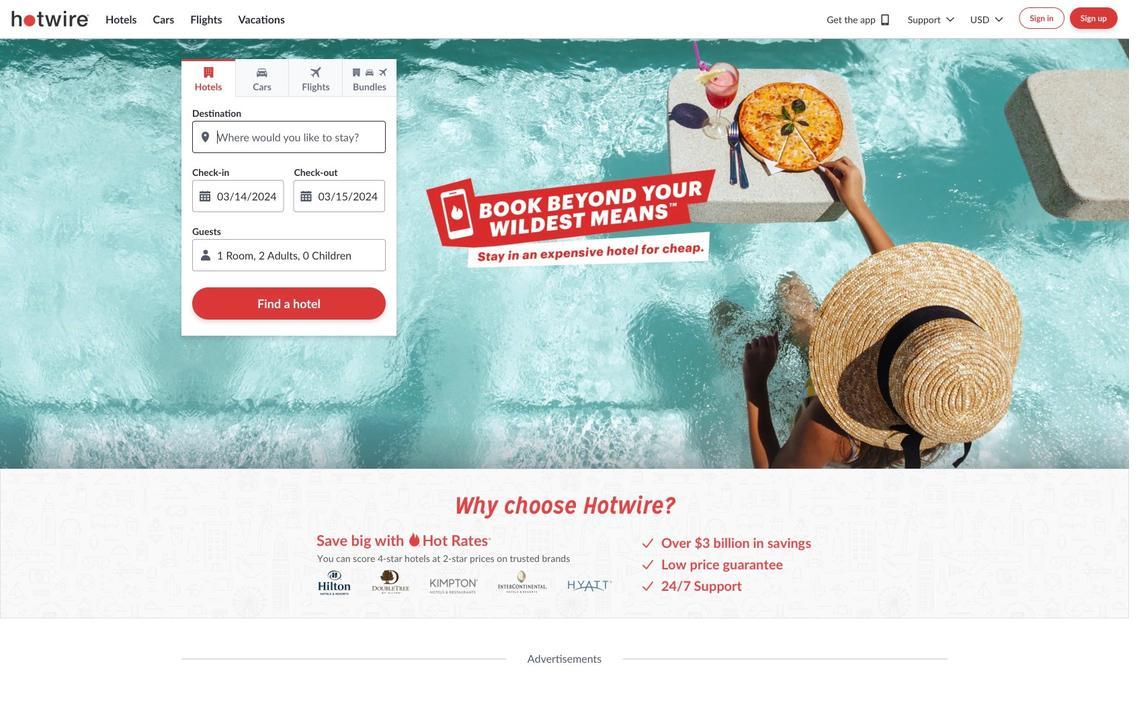 Task type: locate. For each thing, give the bounding box(es) containing it.
None text field
[[293, 180, 385, 212]]

Check in date expanded. Choose a date from the table below. Tab into the table and use the arrow keys for navigation. text field
[[192, 180, 284, 212]]

application
[[192, 239, 386, 272]]



Task type: vqa. For each thing, say whether or not it's contained in the screenshot.
application on the top left of the page
yes



Task type: describe. For each thing, give the bounding box(es) containing it.
Where would you like to stay? text field
[[192, 121, 386, 153]]



